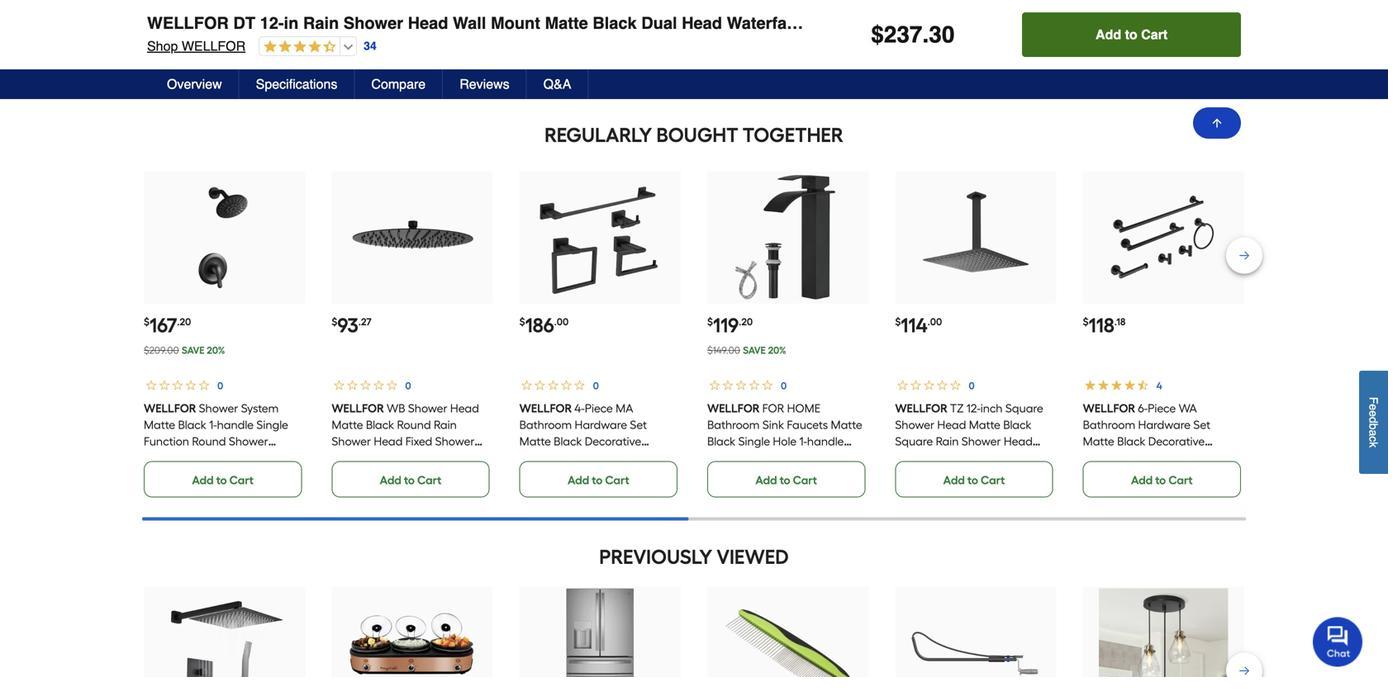 Task type: describe. For each thing, give the bounding box(es) containing it.
wellfor down dt
[[182, 38, 246, 54]]

arrow up image
[[1211, 117, 1224, 130]]

regularly
[[545, 123, 652, 147]]

0 vertical spatial square
[[1006, 402, 1044, 416]]

matte inside shower system matte black 1-handle single function round shower faucet valve included
[[144, 418, 175, 432]]

valve inside shower system matte black 1-handle single function round shower faucet valve included
[[183, 451, 211, 465]]

.00 for 114
[[928, 316, 943, 328]]

167 list item
[[144, 172, 305, 498]]

cart inside 167 list item
[[230, 474, 254, 488]]

wellfor for 4-piece ma bathroom hardware set matte black decorative bathroom hardware set with towel bar, toilet paper holder, towel ring and robe hook
[[520, 402, 572, 416]]

cart inside 118 list item
[[1169, 474, 1193, 488]]

add to cart inside the 186 list item
[[568, 474, 630, 488]]

wellfor for tz 12-inch square shower head matte black square rain shower head fixed shower head 1.5-gpm (5.7-lpm)
[[895, 402, 948, 416]]

decorative for 118
[[1149, 435, 1205, 449]]

ring for 186
[[552, 484, 576, 499]]

add to cart link for shower system matte black 1-handle single function round shower faucet valve included
[[144, 462, 302, 498]]

add down diverter
[[1132, 35, 1153, 49]]

bar, for 186
[[552, 468, 573, 482]]

2 add to cart list item from the left
[[1083, 0, 1245, 59]]

wellfor 6-piece wa bathroom hardware set matte black decorative bathroom hardware set with towel bar, toilet paper holder, towel ring and robe hook image
[[1099, 173, 1229, 302]]

f e e d b a c k
[[1368, 397, 1381, 448]]

1 e from the top
[[1368, 404, 1381, 411]]

cart inside 114 list item
[[981, 474, 1005, 488]]

matte inside for home bathroom sink faucets matte black single hole 1-handle waterfall bathroom sink faucet with drain
[[831, 418, 863, 432]]

add inside 93 list item
[[380, 474, 402, 488]]

holder, for 186
[[640, 468, 677, 482]]

20% for 119
[[768, 345, 787, 357]]

matte inside 4-piece ma bathroom hardware set matte black decorative bathroom hardware set with towel bar, toilet paper holder, towel ring and robe hook
[[520, 435, 551, 449]]

4-piece ma bathroom hardware set matte black decorative bathroom hardware set with towel bar, toilet paper holder, towel ring and robe hook
[[520, 402, 677, 499]]

mount
[[491, 14, 541, 33]]

save for 167
[[182, 345, 205, 357]]

cart inside add to cart button
[[1142, 27, 1168, 42]]

black inside shower system matte black 1-handle single function round shower faucet valve included
[[178, 418, 206, 432]]

$ 114 .00
[[895, 314, 943, 338]]

with inside 4-piece ma bathroom hardware set matte black decorative bathroom hardware set with towel bar, toilet paper holder, towel ring and robe hook
[[650, 451, 672, 465]]

together
[[743, 123, 844, 147]]

118
[[1089, 314, 1115, 338]]

to inside 167 list item
[[216, 474, 227, 488]]

6-piece wa bathroom hardware set matte black decorative bathroom hardware set with towel bar, toilet paper holder, towel ring and robe hook
[[1083, 402, 1240, 499]]

ring for 118
[[1116, 484, 1140, 499]]

add inside the 186 list item
[[568, 474, 589, 488]]

237
[[884, 21, 923, 48]]

black inside tz 12-inch square shower head matte black square rain shower head fixed shower head 1.5-gpm (5.7-lpm)
[[1004, 418, 1032, 432]]

1.5- inside wb shower head matte black round rain shower head fixed shower head 1.5-gpm (5.7-lpm)
[[363, 451, 380, 465]]

wellfor for shower system matte black 1-handle single function round shower faucet valve included
[[144, 402, 196, 416]]

matte inside wb shower head matte black round rain shower head fixed shower head 1.5-gpm (5.7-lpm)
[[332, 418, 363, 432]]

wellfor for 6-piece wa bathroom hardware set matte black decorative bathroom hardware set with towel bar, toilet paper holder, towel ring and robe hook
[[1083, 402, 1136, 416]]

b
[[1368, 424, 1381, 430]]

dual
[[642, 14, 677, 33]]

f
[[1368, 397, 1381, 404]]

$ for 93
[[332, 316, 337, 328]]

6-
[[1138, 402, 1148, 416]]

diverter
[[1136, 14, 1199, 33]]

uolfin 3-light black and gold in cluster bell jar glass modern/contemporary clear glass linear led hanging pendant light image
[[1099, 589, 1229, 678]]

$ 186 .00
[[520, 314, 569, 338]]

$ 119 .20
[[708, 314, 753, 338]]

3 list item from the left
[[708, 0, 869, 59]]

1 horizontal spatial valve
[[1203, 14, 1245, 33]]

waterfall inside for home bathroom sink faucets matte black single hole 1-handle waterfall bathroom sink faucet with drain
[[708, 451, 756, 465]]

q&a
[[544, 76, 572, 92]]

1.5- inside tz 12-inch square shower head matte black square rain shower head fixed shower head 1.5-gpm (5.7-lpm)
[[999, 451, 1016, 465]]

inch
[[981, 402, 1003, 416]]

hole
[[773, 435, 797, 449]]

add to cart inside button
[[1096, 27, 1168, 42]]

2 e from the top
[[1368, 411, 1381, 417]]

12- inside tz 12-inch square shower head matte black square rain shower head fixed shower head 1.5-gpm (5.7-lpm)
[[967, 402, 981, 416]]

round inside wb shower head matte black round rain shower head fixed shower head 1.5-gpm (5.7-lpm)
[[397, 418, 431, 432]]

.20 for 119
[[739, 316, 753, 328]]

30
[[929, 21, 955, 48]]

2-
[[1086, 14, 1100, 33]]

specifications
[[256, 76, 338, 92]]

faucet inside for home bathroom sink faucets matte black single hole 1-handle waterfall bathroom sink faucet with drain
[[708, 468, 743, 482]]

add to cart link for wb shower head matte black round rain shower head fixed shower head 1.5-gpm (5.7-lpm)
[[332, 462, 490, 498]]

add to cart link for tz 12-inch square shower head matte black square rain shower head fixed shower head 1.5-gpm (5.7-lpm)
[[895, 462, 1054, 498]]

bought
[[657, 123, 739, 147]]

black inside for home bathroom sink faucets matte black single hole 1-handle waterfall bathroom sink faucet with drain
[[708, 435, 736, 449]]

reviews button
[[443, 69, 527, 99]]

wa
[[1179, 402, 1197, 416]]

add to cart inside 119 list item
[[756, 474, 817, 488]]

.27
[[358, 316, 372, 328]]

regularly bought together heading
[[142, 119, 1246, 152]]

faucets
[[787, 418, 828, 432]]

1 vertical spatial sink
[[814, 451, 835, 465]]

piece for 118
[[1148, 402, 1176, 416]]

$209.00 save 20%
[[144, 345, 225, 357]]

add to cart inside 93 list item
[[380, 474, 442, 488]]

single inside for home bathroom sink faucets matte black single hole 1-handle waterfall bathroom sink faucet with drain
[[739, 435, 770, 449]]

0 horizontal spatial rain
[[303, 14, 339, 33]]

wellfor wb shower head matte black round rain shower head fixed shower head 1.5-gpm (5.7-lpm) image
[[348, 173, 477, 302]]

$ 93 .27
[[332, 314, 372, 338]]

ge profile 27.9-cu ft smart french door refrigerator with ice maker and door within door (fingerprint-resistant stainless steel) energy star image
[[536, 589, 665, 678]]

$ for 114
[[895, 316, 901, 328]]

paper for 186
[[606, 468, 637, 482]]

home
[[787, 402, 821, 416]]

chat invite button image
[[1313, 617, 1364, 667]]

f e e d b a c k button
[[1360, 371, 1389, 474]]

previously
[[599, 546, 713, 570]]

ma
[[616, 402, 633, 416]]

1 horizontal spatial included
[[1250, 14, 1318, 33]]

tz 12-inch square shower head matte black square rain shower head fixed shower head 1.5-gpm (5.7-lpm)
[[895, 402, 1044, 482]]

compare
[[371, 76, 426, 92]]

single inside shower system matte black 1-handle single function round shower faucet valve included
[[257, 418, 288, 432]]

114
[[901, 314, 928, 338]]

119 list item
[[708, 172, 869, 498]]

compare button
[[355, 69, 443, 99]]

add inside 119 list item
[[756, 474, 777, 488]]

with inside for home bathroom sink faucets matte black single hole 1-handle waterfall bathroom sink faucet with drain
[[746, 468, 769, 482]]

lpm) inside wb shower head matte black round rain shower head fixed shower head 1.5-gpm (5.7-lpm)
[[429, 451, 456, 465]]

toilet for 186
[[575, 468, 603, 482]]

$ for 186
[[520, 316, 525, 328]]

regularly bought together
[[545, 123, 844, 147]]

bar, for 118
[[1116, 468, 1136, 482]]

gpm inside wb shower head matte black round rain shower head fixed shower head 1.5-gpm (5.7-lpm)
[[380, 451, 406, 465]]

way
[[1100, 14, 1131, 33]]

hook for 186
[[632, 484, 660, 499]]

wellfor dt 12-in rain shower head wall mount matte black dual head waterfall built-in shower faucet system with 2-way diverter valve included
[[147, 14, 1318, 33]]

holder, for 118
[[1204, 468, 1240, 482]]

hook for 118
[[1196, 484, 1223, 499]]

34
[[364, 39, 377, 53]]

gpm inside tz 12-inch square shower head matte black square rain shower head fixed shower head 1.5-gpm (5.7-lpm)
[[1016, 451, 1042, 465]]

a
[[1368, 430, 1381, 437]]

reviews
[[460, 76, 510, 92]]

system inside shower system matte black 1-handle single function round shower faucet valve included
[[241, 402, 279, 416]]

to inside 93 list item
[[404, 474, 415, 488]]

4.4 stars image
[[260, 40, 337, 55]]

and for 118
[[1142, 484, 1164, 499]]

pet life  grip ease' wide and narrow tooth grooming comb - green | removes mats, tangles, and knots | rubberized grips for precision control image
[[724, 589, 853, 678]]

wellfor for for home bathroom sink faucets matte black single hole 1-handle waterfall bathroom sink faucet with drain
[[708, 402, 760, 416]]

function
[[144, 435, 189, 449]]

cart inside 93 list item
[[417, 474, 442, 488]]

add right shop
[[192, 35, 214, 49]]

rain inside tz 12-inch square shower head matte black square rain shower head fixed shower head 1.5-gpm (5.7-lpm)
[[936, 435, 959, 449]]

megachef 2.5-quart copper round 3-vessel slow cooker image
[[348, 589, 477, 678]]

for home bathroom sink faucets matte black single hole 1-handle waterfall bathroom sink faucet with drain
[[708, 402, 863, 482]]

handle inside for home bathroom sink faucets matte black single hole 1-handle waterfall bathroom sink faucet with drain
[[807, 435, 844, 449]]

add to cart link for for home bathroom sink faucets matte black single hole 1-handle waterfall bathroom sink faucet with drain
[[708, 462, 866, 498]]

.20 for 167
[[177, 316, 191, 328]]

robe for 118
[[1166, 484, 1193, 499]]

20% for 167
[[207, 345, 225, 357]]

0 vertical spatial faucet
[[927, 14, 980, 33]]



Task type: locate. For each thing, give the bounding box(es) containing it.
$149.00 save 20%
[[708, 345, 787, 357]]

matte inside the 6-piece wa bathroom hardware set matte black decorative bathroom hardware set with towel bar, toilet paper holder, towel ring and robe hook
[[1083, 435, 1115, 449]]

paper down the ma
[[606, 468, 637, 482]]

with inside the 6-piece wa bathroom hardware set matte black decorative bathroom hardware set with towel bar, toilet paper holder, towel ring and robe hook
[[1214, 451, 1236, 465]]

12- right dt
[[260, 14, 284, 33]]

to inside 114 list item
[[968, 474, 979, 488]]

1 robe from the left
[[603, 484, 630, 499]]

1 horizontal spatial handle
[[807, 435, 844, 449]]

0 horizontal spatial gpm
[[380, 451, 406, 465]]

project source 3/8-in x 3-ft high carbon wire hand auger for toilet image
[[912, 589, 1041, 678]]

add to cart inside 118 list item
[[1132, 474, 1193, 488]]

1 vertical spatial lpm)
[[916, 468, 942, 482]]

0 horizontal spatial paper
[[606, 468, 637, 482]]

1 piece from the left
[[585, 402, 613, 416]]

save right $209.00
[[182, 345, 205, 357]]

2 vertical spatial rain
[[936, 435, 959, 449]]

$ inside $ 118 .18
[[1083, 316, 1089, 328]]

2 robe from the left
[[1166, 484, 1193, 499]]

1 vertical spatial 12-
[[967, 402, 981, 416]]

0 horizontal spatial round
[[192, 435, 226, 449]]

add to cart link inside 114 list item
[[895, 462, 1054, 498]]

decorative down the wa
[[1149, 435, 1205, 449]]

93
[[337, 314, 358, 338]]

decorative inside 4-piece ma bathroom hardware set matte black decorative bathroom hardware set with towel bar, toilet paper holder, towel ring and robe hook
[[585, 435, 642, 449]]

robe inside the 6-piece wa bathroom hardware set matte black decorative bathroom hardware set with towel bar, toilet paper holder, towel ring and robe hook
[[1166, 484, 1193, 499]]

0 horizontal spatial sink
[[763, 418, 784, 432]]

1- down $209.00 save 20%
[[209, 418, 217, 432]]

2 hook from the left
[[1196, 484, 1223, 499]]

specifications button
[[239, 69, 355, 99]]

0 vertical spatial single
[[257, 418, 288, 432]]

$ inside $ 186 .00
[[520, 316, 525, 328]]

12- right tz
[[967, 402, 981, 416]]

decorative
[[585, 435, 642, 449], [1149, 435, 1205, 449]]

previously viewed
[[599, 546, 789, 570]]

2 .00 from the left
[[928, 316, 943, 328]]

$ inside $ 93 .27
[[332, 316, 337, 328]]

2 20% from the left
[[768, 345, 787, 357]]

cart down shower system matte black 1-handle single function round shower faucet valve included at the left of the page
[[230, 474, 254, 488]]

2 paper from the left
[[1169, 468, 1201, 482]]

1 horizontal spatial 20%
[[768, 345, 787, 357]]

holder, inside the 6-piece wa bathroom hardware set matte black decorative bathroom hardware set with towel bar, toilet paper holder, towel ring and robe hook
[[1204, 468, 1240, 482]]

1 vertical spatial round
[[192, 435, 226, 449]]

wellfor shower system matte black 1-handle single function round shower faucet valve included image
[[160, 173, 289, 302]]

1 paper from the left
[[606, 468, 637, 482]]

0 horizontal spatial 1-
[[209, 418, 217, 432]]

20% inside 119 list item
[[768, 345, 787, 357]]

matte
[[545, 14, 588, 33], [144, 418, 175, 432], [332, 418, 363, 432], [831, 418, 863, 432], [969, 418, 1001, 432], [520, 435, 551, 449], [1083, 435, 1115, 449]]

1 horizontal spatial lpm)
[[916, 468, 942, 482]]

add to cart link inside the 186 list item
[[520, 462, 678, 498]]

square
[[1006, 402, 1044, 416], [895, 435, 933, 449]]

faucet inside shower system matte black 1-handle single function round shower faucet valve included
[[144, 451, 180, 465]]

(5.7-
[[409, 451, 429, 465], [895, 468, 916, 482]]

cart down the wa
[[1169, 474, 1193, 488]]

e up "b"
[[1368, 411, 1381, 417]]

1 horizontal spatial square
[[1006, 402, 1044, 416]]

dt
[[233, 14, 255, 33]]

2 save from the left
[[743, 345, 766, 357]]

to inside the 186 list item
[[592, 474, 603, 488]]

rain inside wb shower head matte black round rain shower head fixed shower head 1.5-gpm (5.7-lpm)
[[434, 418, 457, 432]]

1 horizontal spatial paper
[[1169, 468, 1201, 482]]

1 horizontal spatial list item
[[520, 0, 681, 59]]

0 vertical spatial waterfall
[[727, 14, 796, 33]]

.20 inside $ 119 .20
[[739, 316, 753, 328]]

included
[[1250, 14, 1318, 33], [214, 451, 259, 465]]

overview button
[[150, 69, 239, 99]]

shower
[[344, 14, 403, 33], [862, 14, 922, 33], [199, 402, 238, 416], [408, 402, 448, 416], [895, 418, 935, 432], [229, 435, 268, 449], [332, 435, 371, 449], [435, 435, 475, 449], [962, 435, 1001, 449], [925, 451, 965, 465]]

0 vertical spatial rain
[[303, 14, 339, 33]]

overview
[[167, 76, 222, 92]]

1 toilet from the left
[[575, 468, 603, 482]]

list item
[[332, 0, 493, 59], [520, 0, 681, 59], [708, 0, 869, 59]]

0 horizontal spatial piece
[[585, 402, 613, 416]]

0 horizontal spatial system
[[241, 402, 279, 416]]

.00
[[554, 316, 569, 328], [928, 316, 943, 328]]

sink down for
[[763, 418, 784, 432]]

1 vertical spatial waterfall
[[708, 451, 756, 465]]

$ for 118
[[1083, 316, 1089, 328]]

0 horizontal spatial 1.5-
[[363, 451, 380, 465]]

piece left the wa
[[1148, 402, 1176, 416]]

2 vertical spatial faucet
[[708, 468, 743, 482]]

faucet
[[927, 14, 980, 33], [144, 451, 180, 465], [708, 468, 743, 482]]

wall
[[453, 14, 486, 33]]

decorative down the ma
[[585, 435, 642, 449]]

2 decorative from the left
[[1149, 435, 1205, 449]]

add to cart list item
[[895, 0, 1057, 59], [1083, 0, 1245, 59]]

holder, inside 4-piece ma bathroom hardware set matte black decorative bathroom hardware set with towel bar, toilet paper holder, towel ring and robe hook
[[640, 468, 677, 482]]

toilet down the 6-
[[1139, 468, 1167, 482]]

built-
[[801, 14, 843, 33]]

1 vertical spatial rain
[[434, 418, 457, 432]]

black
[[593, 14, 637, 33], [178, 418, 206, 432], [366, 418, 394, 432], [1004, 418, 1032, 432], [554, 435, 582, 449], [708, 435, 736, 449], [1118, 435, 1146, 449]]

1 horizontal spatial 1.5-
[[999, 451, 1016, 465]]

0 horizontal spatial holder,
[[640, 468, 677, 482]]

(5.7- inside tz 12-inch square shower head matte black square rain shower head fixed shower head 1.5-gpm (5.7-lpm)
[[895, 468, 916, 482]]

hardware
[[575, 418, 627, 432], [1139, 418, 1191, 432], [575, 451, 627, 465], [1139, 451, 1191, 465]]

cart down the ma
[[605, 474, 630, 488]]

4-
[[575, 402, 585, 416]]

valve
[[1203, 14, 1245, 33], [183, 451, 211, 465]]

1 vertical spatial included
[[214, 451, 259, 465]]

cart down hole
[[793, 474, 817, 488]]

.00 inside $ 186 .00
[[554, 316, 569, 328]]

wellfor for wb shower head matte black round rain shower head fixed shower head 1.5-gpm (5.7-lpm)
[[332, 402, 384, 416]]

add down wb shower head matte black round rain shower head fixed shower head 1.5-gpm (5.7-lpm)
[[380, 474, 402, 488]]

sink down faucets
[[814, 451, 835, 465]]

0 vertical spatial lpm)
[[429, 451, 456, 465]]

lpm) inside tz 12-inch square shower head matte black square rain shower head fixed shower head 1.5-gpm (5.7-lpm)
[[916, 468, 942, 482]]

119
[[713, 314, 739, 338]]

$ inside $ 114 .00
[[895, 316, 901, 328]]

1 horizontal spatial single
[[739, 435, 770, 449]]

save right $149.00 at right bottom
[[743, 345, 766, 357]]

2 ring from the left
[[1116, 484, 1140, 499]]

add to cart link for 4-piece ma bathroom hardware set matte black decorative bathroom hardware set with towel bar, toilet paper holder, towel ring and robe hook
[[520, 462, 678, 498]]

.18
[[1115, 316, 1126, 328]]

drain
[[771, 468, 800, 482]]

1 horizontal spatial fixed
[[895, 451, 922, 465]]

1 horizontal spatial system
[[984, 14, 1043, 33]]

$ 118 .18
[[1083, 314, 1126, 338]]

robe
[[603, 484, 630, 499], [1166, 484, 1193, 499]]

2 horizontal spatial rain
[[936, 435, 959, 449]]

1 horizontal spatial toilet
[[1139, 468, 1167, 482]]

0 horizontal spatial toilet
[[575, 468, 603, 482]]

add inside 114 list item
[[944, 474, 965, 488]]

.20
[[177, 316, 191, 328], [739, 316, 753, 328]]

.20 up $149.00 save 20%
[[739, 316, 753, 328]]

1 horizontal spatial bar,
[[1116, 468, 1136, 482]]

1 holder, from the left
[[640, 468, 677, 482]]

ring inside the 6-piece wa bathroom hardware set matte black decorative bathroom hardware set with towel bar, toilet paper holder, towel ring and robe hook
[[1116, 484, 1140, 499]]

$
[[871, 21, 884, 48], [144, 316, 150, 328], [332, 316, 337, 328], [520, 316, 525, 328], [708, 316, 713, 328], [895, 316, 901, 328], [1083, 316, 1089, 328]]

1 vertical spatial (5.7-
[[895, 468, 916, 482]]

0 horizontal spatial (5.7-
[[409, 451, 429, 465]]

wellfor inside 167 list item
[[144, 402, 196, 416]]

(5.7- inside wb shower head matte black round rain shower head fixed shower head 1.5-gpm (5.7-lpm)
[[409, 451, 429, 465]]

1 vertical spatial square
[[895, 435, 933, 449]]

.20 up $209.00 save 20%
[[177, 316, 191, 328]]

and inside 4-piece ma bathroom hardware set matte black decorative bathroom hardware set with towel bar, toilet paper holder, towel ring and robe hook
[[579, 484, 600, 499]]

1 horizontal spatial 1-
[[800, 435, 807, 449]]

1 gpm from the left
[[380, 451, 406, 465]]

for
[[763, 402, 785, 416]]

in
[[284, 14, 299, 33]]

2 piece from the left
[[1148, 402, 1176, 416]]

c
[[1368, 437, 1381, 442]]

add inside 118 list item
[[1132, 474, 1153, 488]]

add to cart inside 167 list item
[[192, 474, 254, 488]]

wellfor dt 12-in rain shower head wall mount matte black dual head waterfall built-in shower faucet system with 2-way diverter valve included image
[[160, 589, 289, 678]]

valve down function
[[183, 451, 211, 465]]

20% right $149.00 at right bottom
[[768, 345, 787, 357]]

0 horizontal spatial save
[[182, 345, 205, 357]]

faucet left drain
[[708, 468, 743, 482]]

with
[[1048, 14, 1081, 33], [650, 451, 672, 465], [1214, 451, 1236, 465], [746, 468, 769, 482]]

1 list item from the left
[[332, 0, 493, 59]]

0 vertical spatial system
[[984, 14, 1043, 33]]

wellfor left the 4-
[[520, 402, 572, 416]]

0 horizontal spatial 20%
[[207, 345, 225, 357]]

2 and from the left
[[1142, 484, 1164, 499]]

piece for 186
[[585, 402, 613, 416]]

1 horizontal spatial piece
[[1148, 402, 1176, 416]]

1 .20 from the left
[[177, 316, 191, 328]]

handle inside shower system matte black 1-handle single function round shower faucet valve included
[[217, 418, 254, 432]]

wellfor for home bathroom sink faucets matte black single hole 1-handle waterfall bathroom sink faucet with drain image
[[724, 173, 853, 302]]

1-
[[209, 418, 217, 432], [800, 435, 807, 449]]

matte inside tz 12-inch square shower head matte black square rain shower head fixed shower head 1.5-gpm (5.7-lpm)
[[969, 418, 1001, 432]]

93 list item
[[332, 172, 493, 498]]

$ for 119
[[708, 316, 713, 328]]

0 vertical spatial valve
[[1203, 14, 1245, 33]]

1 bar, from the left
[[552, 468, 573, 482]]

toilet
[[575, 468, 603, 482], [1139, 468, 1167, 482]]

0 horizontal spatial add to cart list item
[[895, 0, 1057, 59]]

0 horizontal spatial ring
[[552, 484, 576, 499]]

and
[[579, 484, 600, 499], [1142, 484, 1164, 499]]

2 gpm from the left
[[1016, 451, 1042, 465]]

20% right $209.00
[[207, 345, 225, 357]]

black inside 4-piece ma bathroom hardware set matte black decorative bathroom hardware set with towel bar, toilet paper holder, towel ring and robe hook
[[554, 435, 582, 449]]

20%
[[207, 345, 225, 357], [768, 345, 787, 357]]

1 and from the left
[[579, 484, 600, 499]]

1 .00 from the left
[[554, 316, 569, 328]]

cart inside 119 list item
[[793, 474, 817, 488]]

valve right diverter
[[1203, 14, 1245, 33]]

0 horizontal spatial handle
[[217, 418, 254, 432]]

wellfor inside 118 list item
[[1083, 402, 1136, 416]]

bathroom
[[520, 418, 572, 432], [708, 418, 760, 432], [1083, 418, 1136, 432], [520, 451, 572, 465], [758, 451, 811, 465], [1083, 451, 1136, 465]]

1- inside for home bathroom sink faucets matte black single hole 1-handle waterfall bathroom sink faucet with drain
[[800, 435, 807, 449]]

$ inside $ 119 .20
[[708, 316, 713, 328]]

1 horizontal spatial sink
[[814, 451, 835, 465]]

.20 inside $ 167 .20
[[177, 316, 191, 328]]

0 vertical spatial handle
[[217, 418, 254, 432]]

set
[[630, 418, 647, 432], [1194, 418, 1211, 432], [630, 451, 647, 465], [1194, 451, 1211, 465]]

cart down dt
[[230, 35, 254, 49]]

1 ring from the left
[[552, 484, 576, 499]]

q&a button
[[527, 69, 589, 99]]

wellfor
[[147, 14, 229, 33], [182, 38, 246, 54], [144, 402, 196, 416], [332, 402, 384, 416], [520, 402, 572, 416], [708, 402, 760, 416], [895, 402, 948, 416], [1083, 402, 1136, 416]]

towel
[[520, 468, 550, 482], [1083, 468, 1113, 482], [520, 484, 550, 499], [1083, 484, 1113, 499]]

rain
[[303, 14, 339, 33], [434, 418, 457, 432], [936, 435, 959, 449]]

bar, inside the 6-piece wa bathroom hardware set matte black decorative bathroom hardware set with towel bar, toilet paper holder, towel ring and robe hook
[[1116, 468, 1136, 482]]

1 add to cart list item from the left
[[895, 0, 1057, 59]]

0 horizontal spatial .20
[[177, 316, 191, 328]]

viewed
[[717, 546, 789, 570]]

.00 inside $ 114 .00
[[928, 316, 943, 328]]

included inside shower system matte black 1-handle single function round shower faucet valve included
[[214, 451, 259, 465]]

add to cart link inside 93 list item
[[332, 462, 490, 498]]

1 horizontal spatial ring
[[1116, 484, 1140, 499]]

previously viewed heading
[[142, 541, 1246, 574]]

1 vertical spatial system
[[241, 402, 279, 416]]

$ for 237
[[871, 21, 884, 48]]

wellfor inside the 186 list item
[[520, 402, 572, 416]]

fixed
[[406, 435, 433, 449], [895, 451, 922, 465]]

1 decorative from the left
[[585, 435, 642, 449]]

1 horizontal spatial .00
[[928, 316, 943, 328]]

0 vertical spatial (5.7-
[[409, 451, 429, 465]]

0 vertical spatial fixed
[[406, 435, 433, 449]]

1 horizontal spatial add to cart list item
[[1083, 0, 1245, 59]]

1 save from the left
[[182, 345, 205, 357]]

0 vertical spatial 12-
[[260, 14, 284, 33]]

1 20% from the left
[[207, 345, 225, 357]]

wellfor left "wb" at left bottom
[[332, 402, 384, 416]]

0 horizontal spatial square
[[895, 435, 933, 449]]

2 list item from the left
[[520, 0, 681, 59]]

2 toilet from the left
[[1139, 468, 1167, 482]]

fixed inside wb shower head matte black round rain shower head fixed shower head 1.5-gpm (5.7-lpm)
[[406, 435, 433, 449]]

cart down wb shower head matte black round rain shower head fixed shower head 1.5-gpm (5.7-lpm)
[[417, 474, 442, 488]]

$ 167 .20
[[144, 314, 191, 338]]

ring inside 4-piece ma bathroom hardware set matte black decorative bathroom hardware set with towel bar, toilet paper holder, towel ring and robe hook
[[552, 484, 576, 499]]

$ 237 . 30
[[871, 21, 955, 48]]

to
[[1125, 27, 1138, 42], [216, 35, 227, 49], [968, 35, 979, 49], [1156, 35, 1166, 49], [216, 474, 227, 488], [404, 474, 415, 488], [592, 474, 603, 488], [780, 474, 791, 488], [968, 474, 979, 488], [1156, 474, 1166, 488]]

piece
[[585, 402, 613, 416], [1148, 402, 1176, 416]]

118 list item
[[1083, 172, 1245, 499]]

paper down the wa
[[1169, 468, 1201, 482]]

add right .
[[944, 35, 965, 49]]

decorative for 186
[[585, 435, 642, 449]]

shop wellfor
[[147, 38, 246, 54]]

.00 for 186
[[554, 316, 569, 328]]

2 horizontal spatial list item
[[708, 0, 869, 59]]

in
[[843, 14, 858, 33]]

add down the 4-
[[568, 474, 589, 488]]

0 horizontal spatial single
[[257, 418, 288, 432]]

bar, inside 4-piece ma bathroom hardware set matte black decorative bathroom hardware set with towel bar, toilet paper holder, towel ring and robe hook
[[552, 468, 573, 482]]

piece inside 4-piece ma bathroom hardware set matte black decorative bathroom hardware set with towel bar, toilet paper holder, towel ring and robe hook
[[585, 402, 613, 416]]

add to cart
[[1096, 27, 1168, 42], [192, 35, 254, 49], [944, 35, 1005, 49], [1132, 35, 1193, 49], [192, 474, 254, 488], [380, 474, 442, 488], [568, 474, 630, 488], [756, 474, 817, 488], [944, 474, 1005, 488], [1132, 474, 1193, 488]]

robe for 186
[[603, 484, 630, 499]]

1 vertical spatial single
[[739, 435, 770, 449]]

piece left the ma
[[585, 402, 613, 416]]

cart right way
[[1142, 27, 1168, 42]]

cart down diverter
[[1169, 35, 1193, 49]]

1 horizontal spatial faucet
[[708, 468, 743, 482]]

1 hook from the left
[[632, 484, 660, 499]]

$209.00
[[144, 345, 179, 357]]

0 horizontal spatial 12-
[[260, 14, 284, 33]]

0 horizontal spatial lpm)
[[429, 451, 456, 465]]

add to cart link inside 119 list item
[[708, 462, 866, 498]]

shower system matte black 1-handle single function round shower faucet valve included
[[144, 402, 288, 465]]

wb
[[387, 402, 405, 416]]

wellfor up function
[[144, 402, 196, 416]]

save
[[182, 345, 205, 357], [743, 345, 766, 357]]

0 horizontal spatial list item
[[332, 0, 493, 59]]

round
[[397, 418, 431, 432], [192, 435, 226, 449]]

add to cart inside 114 list item
[[944, 474, 1005, 488]]

e
[[1368, 404, 1381, 411], [1368, 411, 1381, 417]]

20% inside 167 list item
[[207, 345, 225, 357]]

k
[[1368, 442, 1381, 448]]

add down tz
[[944, 474, 965, 488]]

wellfor left the 6-
[[1083, 402, 1136, 416]]

add down hole
[[756, 474, 777, 488]]

toilet inside 4-piece ma bathroom hardware set matte black decorative bathroom hardware set with towel bar, toilet paper holder, towel ring and robe hook
[[575, 468, 603, 482]]

add left diverter
[[1096, 27, 1122, 42]]

1- inside shower system matte black 1-handle single function round shower faucet valve included
[[209, 418, 217, 432]]

1 horizontal spatial robe
[[1166, 484, 1193, 499]]

$ inside $ 167 .20
[[144, 316, 150, 328]]

paper inside the 6-piece wa bathroom hardware set matte black decorative bathroom hardware set with towel bar, toilet paper holder, towel ring and robe hook
[[1169, 468, 1201, 482]]

system
[[984, 14, 1043, 33], [241, 402, 279, 416]]

1 horizontal spatial rain
[[434, 418, 457, 432]]

0 horizontal spatial .00
[[554, 316, 569, 328]]

1 horizontal spatial and
[[1142, 484, 1164, 499]]

gpm
[[380, 451, 406, 465], [1016, 451, 1042, 465]]

faucet down function
[[144, 451, 180, 465]]

$149.00
[[708, 345, 741, 357]]

paper inside 4-piece ma bathroom hardware set matte black decorative bathroom hardware set with towel bar, toilet paper holder, towel ring and robe hook
[[606, 468, 637, 482]]

to inside 119 list item
[[780, 474, 791, 488]]

1 horizontal spatial hook
[[1196, 484, 1223, 499]]

wellfor up shop wellfor at the top of the page
[[147, 14, 229, 33]]

and for 186
[[579, 484, 600, 499]]

1 vertical spatial valve
[[183, 451, 211, 465]]

piece inside the 6-piece wa bathroom hardware set matte black decorative bathroom hardware set with towel bar, toilet paper holder, towel ring and robe hook
[[1148, 402, 1176, 416]]

black inside the 6-piece wa bathroom hardware set matte black decorative bathroom hardware set with towel bar, toilet paper holder, towel ring and robe hook
[[1118, 435, 1146, 449]]

wellfor inside 119 list item
[[708, 402, 760, 416]]

0 vertical spatial included
[[1250, 14, 1318, 33]]

2 horizontal spatial faucet
[[927, 14, 980, 33]]

cart inside the 186 list item
[[605, 474, 630, 488]]

d
[[1368, 417, 1381, 424]]

$ for 167
[[144, 316, 150, 328]]

hook inside 4-piece ma bathroom hardware set matte black decorative bathroom hardware set with towel bar, toilet paper holder, towel ring and robe hook
[[632, 484, 660, 499]]

round down "wb" at left bottom
[[397, 418, 431, 432]]

1 horizontal spatial decorative
[[1149, 435, 1205, 449]]

black inside wb shower head matte black round rain shower head fixed shower head 1.5-gpm (5.7-lpm)
[[366, 418, 394, 432]]

1 horizontal spatial (5.7-
[[895, 468, 916, 482]]

186
[[525, 314, 554, 338]]

1 vertical spatial fixed
[[895, 451, 922, 465]]

toilet down the 4-
[[575, 468, 603, 482]]

0 horizontal spatial bar,
[[552, 468, 573, 482]]

0 horizontal spatial hook
[[632, 484, 660, 499]]

waterfall
[[727, 14, 796, 33], [708, 451, 756, 465]]

0 horizontal spatial robe
[[603, 484, 630, 499]]

cart down the inch
[[981, 474, 1005, 488]]

wellfor 4-piece ma bathroom hardware set matte black decorative bathroom hardware set with towel bar, toilet paper holder, towel ring and robe hook image
[[536, 173, 665, 302]]

0 vertical spatial sink
[[763, 418, 784, 432]]

2 1.5- from the left
[[999, 451, 1016, 465]]

0 horizontal spatial included
[[214, 451, 259, 465]]

0 horizontal spatial decorative
[[585, 435, 642, 449]]

save inside 167 list item
[[182, 345, 205, 357]]

toilet for 118
[[1139, 468, 1167, 482]]

1 horizontal spatial round
[[397, 418, 431, 432]]

holder,
[[640, 468, 677, 482], [1204, 468, 1240, 482]]

0 horizontal spatial and
[[579, 484, 600, 499]]

round inside shower system matte black 1-handle single function round shower faucet valve included
[[192, 435, 226, 449]]

1 vertical spatial faucet
[[144, 451, 180, 465]]

wellfor inside 114 list item
[[895, 402, 948, 416]]

ring
[[552, 484, 576, 499], [1116, 484, 1140, 499]]

2 bar, from the left
[[1116, 468, 1136, 482]]

tz
[[950, 402, 964, 416]]

add to cart link
[[144, 23, 302, 59], [895, 23, 1054, 59], [1083, 23, 1241, 59], [144, 462, 302, 498], [332, 462, 490, 498], [520, 462, 678, 498], [708, 462, 866, 498], [895, 462, 1054, 498], [1083, 462, 1241, 498]]

faucet right 237 at the top right
[[927, 14, 980, 33]]

to inside 118 list item
[[1156, 474, 1166, 488]]

add to cart link inside 118 list item
[[1083, 462, 1241, 498]]

shop
[[147, 38, 178, 54]]

0 vertical spatial round
[[397, 418, 431, 432]]

to inside button
[[1125, 27, 1138, 42]]

cart right 30
[[981, 35, 1005, 49]]

.
[[923, 21, 929, 48]]

0 horizontal spatial valve
[[183, 451, 211, 465]]

robe inside 4-piece ma bathroom hardware set matte black decorative bathroom hardware set with towel bar, toilet paper holder, towel ring and robe hook
[[603, 484, 630, 499]]

hook inside the 6-piece wa bathroom hardware set matte black decorative bathroom hardware set with towel bar, toilet paper holder, towel ring and robe hook
[[1196, 484, 1223, 499]]

186 list item
[[520, 172, 681, 499]]

add to cart button
[[1023, 12, 1241, 57]]

167
[[150, 314, 177, 338]]

add down the 6-
[[1132, 474, 1153, 488]]

add inside 167 list item
[[192, 474, 214, 488]]

1 horizontal spatial holder,
[[1204, 468, 1240, 482]]

1 horizontal spatial save
[[743, 345, 766, 357]]

wb shower head matte black round rain shower head fixed shower head 1.5-gpm (5.7-lpm)
[[332, 402, 479, 465]]

1 horizontal spatial 12-
[[967, 402, 981, 416]]

1 vertical spatial handle
[[807, 435, 844, 449]]

wellfor inside 93 list item
[[332, 402, 384, 416]]

round right function
[[192, 435, 226, 449]]

1 horizontal spatial .20
[[739, 316, 753, 328]]

wellfor left tz
[[895, 402, 948, 416]]

decorative inside the 6-piece wa bathroom hardware set matte black decorative bathroom hardware set with towel bar, toilet paper holder, towel ring and robe hook
[[1149, 435, 1205, 449]]

1 1.5- from the left
[[363, 451, 380, 465]]

wellfor tz 12-inch square shower head matte black square rain shower head fixed shower head 1.5-gpm (5.7-lpm) image
[[912, 173, 1041, 302]]

2 holder, from the left
[[1204, 468, 1240, 482]]

add to cart link for 6-piece wa bathroom hardware set matte black decorative bathroom hardware set with towel bar, toilet paper holder, towel ring and robe hook
[[1083, 462, 1241, 498]]

save for 119
[[743, 345, 766, 357]]

e up d
[[1368, 404, 1381, 411]]

1- down faucets
[[800, 435, 807, 449]]

0 horizontal spatial faucet
[[144, 451, 180, 465]]

0 horizontal spatial fixed
[[406, 435, 433, 449]]

114 list item
[[895, 172, 1057, 498]]

hook
[[632, 484, 660, 499], [1196, 484, 1223, 499]]

2 .20 from the left
[[739, 316, 753, 328]]

toilet inside the 6-piece wa bathroom hardware set matte black decorative bathroom hardware set with towel bar, toilet paper holder, towel ring and robe hook
[[1139, 468, 1167, 482]]

fixed inside tz 12-inch square shower head matte black square rain shower head fixed shower head 1.5-gpm (5.7-lpm)
[[895, 451, 922, 465]]

paper for 118
[[1169, 468, 1201, 482]]

wellfor left for
[[708, 402, 760, 416]]

add inside button
[[1096, 27, 1122, 42]]

sink
[[763, 418, 784, 432], [814, 451, 835, 465]]

add down shower system matte black 1-handle single function round shower faucet valve included at the left of the page
[[192, 474, 214, 488]]

1 horizontal spatial gpm
[[1016, 451, 1042, 465]]



Task type: vqa. For each thing, say whether or not it's contained in the screenshot.


